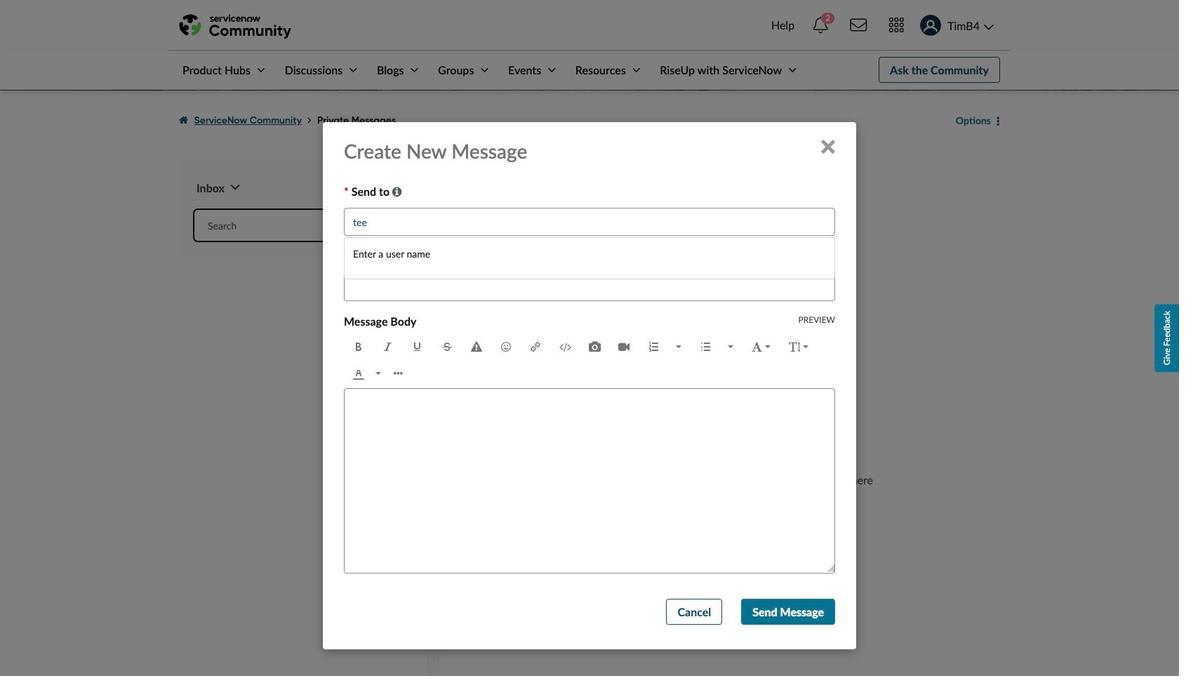 Task type: describe. For each thing, give the bounding box(es) containing it.
italic image
[[383, 340, 394, 351]]

expand toolbar image
[[394, 367, 405, 378]]

numbered list image
[[676, 346, 682, 348]]

bold image
[[353, 340, 364, 351]]

underline image
[[412, 340, 423, 351]]

bullet list image
[[728, 346, 734, 348]]

users who have disabled private messages will be removed from the send list and not receive a message image
[[392, 186, 402, 197]]

numbered list image
[[648, 340, 659, 351]]

Search text field
[[193, 209, 425, 242]]



Task type: vqa. For each thing, say whether or not it's contained in the screenshot.
the TimB4 icon
no



Task type: locate. For each thing, give the bounding box(es) containing it.
insert a spoiler tag image
[[471, 340, 482, 351]]

insert/edit link image
[[530, 340, 541, 351]]

insert photos image
[[589, 340, 600, 351]]

text color image
[[353, 367, 364, 378], [376, 372, 381, 375]]

None text field
[[344, 273, 836, 301]]

close image
[[822, 140, 836, 154]]

menu bar
[[169, 51, 800, 89]]

Enter a user name text field
[[353, 213, 374, 231]]

strikethrough image
[[442, 340, 453, 351]]

None submit
[[667, 599, 723, 625], [742, 599, 836, 625], [667, 599, 723, 625], [742, 599, 836, 625]]

0 horizontal spatial text color image
[[353, 367, 364, 378]]

text color image down bold image
[[353, 367, 364, 378]]

bullet list image
[[700, 340, 711, 351]]

list
[[179, 101, 947, 140]]

group
[[345, 334, 491, 360], [345, 334, 817, 386], [492, 334, 520, 360], [522, 334, 638, 360], [640, 334, 742, 360], [386, 361, 414, 386], [824, 563, 837, 574]]

heading
[[344, 139, 528, 163]]

insert video image
[[619, 340, 630, 351]]

1 horizontal spatial text color image
[[376, 372, 381, 375]]

insert/edit code sample image
[[560, 340, 571, 351]]

text color image left expand toolbar "icon"
[[376, 372, 381, 375]]

dialog
[[323, 122, 857, 650]]

insert emoji image
[[501, 340, 512, 351]]



